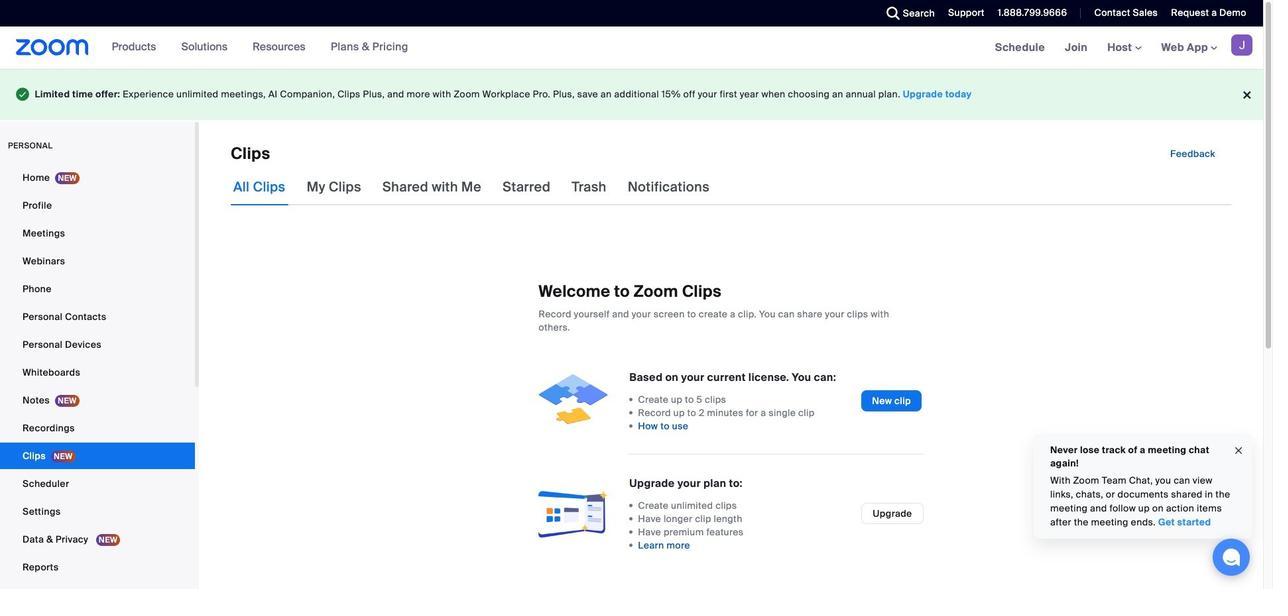 Task type: describe. For each thing, give the bounding box(es) containing it.
3 tab from the left
[[380, 168, 484, 205]]

profile picture image
[[1231, 34, 1253, 56]]

open chat image
[[1222, 548, 1241, 567]]

product information navigation
[[89, 27, 418, 69]]

type image
[[16, 85, 29, 104]]

2 tab from the left
[[304, 168, 364, 205]]

5 tab from the left
[[569, 168, 609, 205]]

4 tab from the left
[[500, 168, 553, 205]]

tabs of clips tab list
[[231, 168, 712, 205]]



Task type: locate. For each thing, give the bounding box(es) containing it.
banner
[[0, 27, 1263, 70]]

meetings navigation
[[985, 27, 1263, 70]]

application
[[199, 143, 1263, 168]]

footer
[[0, 69, 1263, 120]]

zoom logo image
[[16, 39, 89, 56]]

close image
[[1233, 443, 1244, 458]]

personal menu menu
[[0, 164, 195, 582]]

1 tab from the left
[[231, 168, 288, 205]]

tab
[[231, 168, 288, 205], [304, 168, 364, 205], [380, 168, 484, 205], [500, 168, 553, 205], [569, 168, 609, 205]]



Task type: vqa. For each thing, say whether or not it's contained in the screenshot.
type icon
yes



